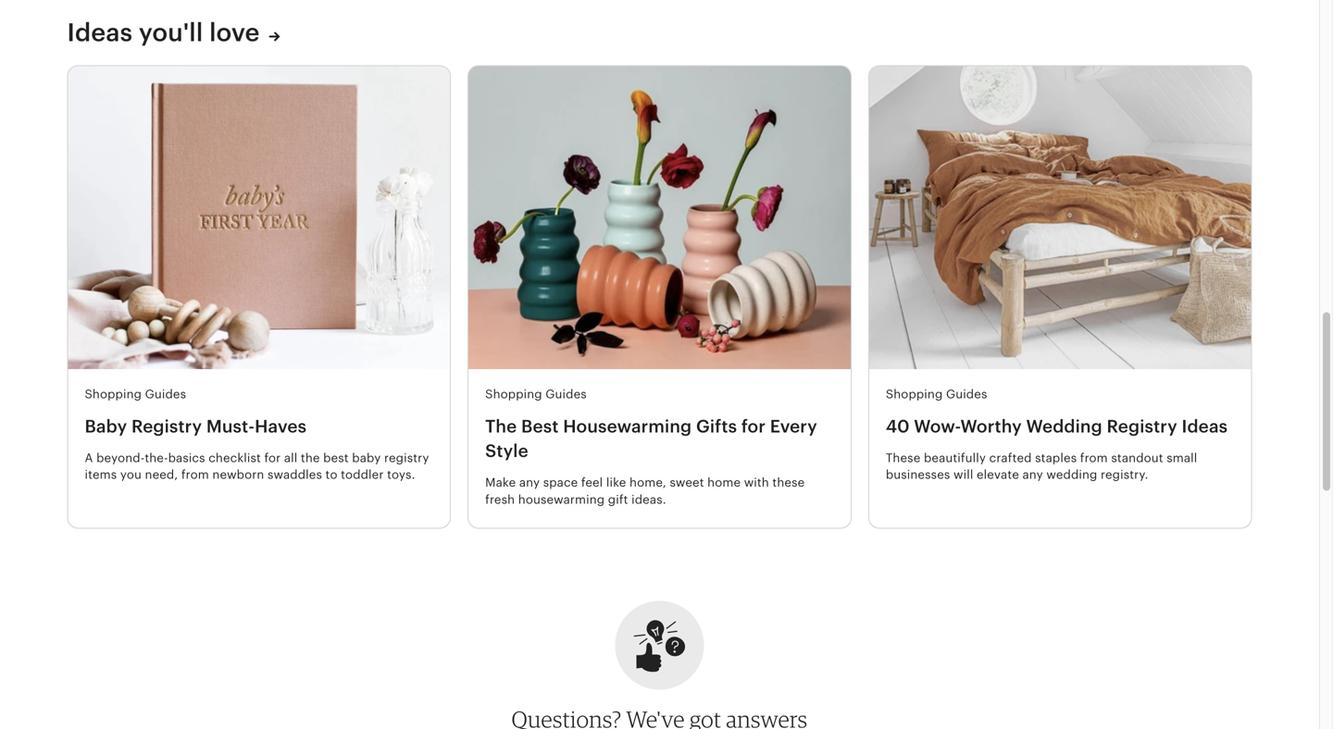 Task type: vqa. For each thing, say whether or not it's contained in the screenshot.
Any
yes



Task type: describe. For each thing, give the bounding box(es) containing it.
style
[[486, 441, 529, 461]]

the-
[[145, 452, 168, 466]]

ideas you'll love link
[[67, 16, 280, 49]]

like
[[607, 476, 627, 490]]

shopping guides for wow-
[[886, 388, 988, 402]]

businesses
[[886, 468, 951, 482]]

shopping for baby
[[85, 388, 142, 402]]

home,
[[630, 476, 667, 490]]

housewarming
[[519, 493, 605, 507]]

haves
[[255, 417, 307, 437]]

best
[[323, 452, 349, 466]]

you'll
[[139, 18, 203, 47]]

housewarming
[[563, 417, 692, 437]]

crafted
[[990, 452, 1032, 466]]

to
[[326, 468, 338, 482]]

sweet
[[670, 476, 705, 490]]

small
[[1167, 452, 1198, 466]]

checklist
[[209, 452, 261, 466]]

beyond-
[[96, 452, 145, 466]]

feel
[[582, 476, 603, 490]]

guides for registry
[[145, 388, 186, 402]]

registry.
[[1101, 468, 1149, 482]]

wedding
[[1027, 417, 1103, 437]]

toys.
[[387, 468, 415, 482]]

all
[[284, 452, 298, 466]]

items
[[85, 468, 117, 482]]

you
[[120, 468, 142, 482]]

any inside these beautifully crafted staples from standout small businesses will elevate any wedding registry.
[[1023, 468, 1044, 482]]

the
[[301, 452, 320, 466]]

any inside make any space feel like home, sweet home with these fresh housewarming gift ideas.
[[520, 476, 540, 490]]

ideas.
[[632, 493, 667, 507]]

standout
[[1112, 452, 1164, 466]]

40
[[886, 417, 910, 437]]

ideas you'll love
[[67, 18, 260, 47]]

from inside 'a beyond-the-basics checklist for all the best baby registry items you need, from newborn swaddles to toddler toys.'
[[181, 468, 209, 482]]

2 registry from the left
[[1108, 417, 1178, 437]]

40 wow-worthy wedding registry ideas
[[886, 417, 1229, 437]]

toddler
[[341, 468, 384, 482]]

basics
[[168, 452, 205, 466]]

love
[[209, 18, 260, 47]]

registry
[[384, 452, 429, 466]]

baby
[[352, 452, 381, 466]]

gifts
[[697, 417, 738, 437]]

gift
[[608, 493, 629, 507]]

the
[[486, 417, 517, 437]]

these
[[773, 476, 805, 490]]

worthy
[[961, 417, 1023, 437]]

make any space feel like home, sweet home with these fresh housewarming gift ideas.
[[486, 476, 805, 507]]

with
[[745, 476, 770, 490]]



Task type: locate. For each thing, give the bounding box(es) containing it.
a beyond-the-basics checklist for all the best baby registry items you need, from newborn swaddles to toddler toys.
[[85, 452, 429, 482]]

wow-
[[915, 417, 961, 437]]

1 horizontal spatial guides
[[546, 388, 587, 402]]

0 horizontal spatial shopping guides
[[85, 388, 186, 402]]

guides for wow-
[[947, 388, 988, 402]]

baby registry must-haves
[[85, 417, 307, 437]]

any down "crafted"
[[1023, 468, 1044, 482]]

1 shopping guides from the left
[[85, 388, 186, 402]]

0 vertical spatial ideas
[[67, 18, 133, 47]]

swaddles
[[268, 468, 322, 482]]

from down basics at left bottom
[[181, 468, 209, 482]]

1 horizontal spatial shopping
[[486, 388, 543, 402]]

wedding
[[1047, 468, 1098, 482]]

must-
[[206, 417, 255, 437]]

shopping guides
[[85, 388, 186, 402], [486, 388, 587, 402], [886, 388, 988, 402]]

guides up best
[[546, 388, 587, 402]]

2 shopping from the left
[[486, 388, 543, 402]]

shopping for 40
[[886, 388, 943, 402]]

2 guides from the left
[[546, 388, 587, 402]]

space
[[544, 476, 578, 490]]

for inside 'a beyond-the-basics checklist for all the best baby registry items you need, from newborn swaddles to toddler toys.'
[[264, 452, 281, 466]]

1 horizontal spatial registry
[[1108, 417, 1178, 437]]

0 horizontal spatial from
[[181, 468, 209, 482]]

2 horizontal spatial shopping
[[886, 388, 943, 402]]

beautifully
[[924, 452, 987, 466]]

baby
[[85, 417, 127, 437]]

ideas left you'll
[[67, 18, 133, 47]]

1 vertical spatial from
[[181, 468, 209, 482]]

newborn
[[213, 468, 264, 482]]

1 horizontal spatial any
[[1023, 468, 1044, 482]]

for left "all"
[[264, 452, 281, 466]]

shopping up "40"
[[886, 388, 943, 402]]

these beautifully crafted staples from standout small businesses will elevate any wedding registry.
[[886, 452, 1198, 482]]

1 horizontal spatial for
[[742, 417, 766, 437]]

0 horizontal spatial any
[[520, 476, 540, 490]]

shopping up 'baby'
[[85, 388, 142, 402]]

shopping guides up wow- on the right bottom of page
[[886, 388, 988, 402]]

staples
[[1036, 452, 1078, 466]]

3 guides from the left
[[947, 388, 988, 402]]

1 horizontal spatial shopping guides
[[486, 388, 587, 402]]

shopping guides for registry
[[85, 388, 186, 402]]

guides up worthy
[[947, 388, 988, 402]]

1 horizontal spatial from
[[1081, 452, 1109, 466]]

shopping guides for best
[[486, 388, 587, 402]]

1 vertical spatial ideas
[[1182, 417, 1229, 437]]

for inside the best housewarming gifts for every style
[[742, 417, 766, 437]]

0 vertical spatial from
[[1081, 452, 1109, 466]]

0 horizontal spatial registry
[[131, 417, 202, 437]]

registry
[[131, 417, 202, 437], [1108, 417, 1178, 437]]

shopping guides up best
[[486, 388, 587, 402]]

guides for best
[[546, 388, 587, 402]]

1 horizontal spatial ideas
[[1182, 417, 1229, 437]]

from
[[1081, 452, 1109, 466], [181, 468, 209, 482]]

registry up the-
[[131, 417, 202, 437]]

a
[[85, 452, 93, 466]]

ideas up small
[[1182, 417, 1229, 437]]

guides
[[145, 388, 186, 402], [546, 388, 587, 402], [947, 388, 988, 402]]

make
[[486, 476, 516, 490]]

0 horizontal spatial ideas
[[67, 18, 133, 47]]

2 horizontal spatial shopping guides
[[886, 388, 988, 402]]

1 vertical spatial for
[[264, 452, 281, 466]]

need,
[[145, 468, 178, 482]]

home
[[708, 476, 741, 490]]

these
[[886, 452, 921, 466]]

from inside these beautifully crafted staples from standout small businesses will elevate any wedding registry.
[[1081, 452, 1109, 466]]

fresh
[[486, 493, 515, 507]]

shopping for the
[[486, 388, 543, 402]]

will
[[954, 468, 974, 482]]

registry up "standout"
[[1108, 417, 1178, 437]]

for right gifts
[[742, 417, 766, 437]]

3 shopping guides from the left
[[886, 388, 988, 402]]

0 horizontal spatial for
[[264, 452, 281, 466]]

for
[[742, 417, 766, 437], [264, 452, 281, 466]]

1 shopping from the left
[[85, 388, 142, 402]]

any right make
[[520, 476, 540, 490]]

any
[[1023, 468, 1044, 482], [520, 476, 540, 490]]

2 horizontal spatial guides
[[947, 388, 988, 402]]

0 vertical spatial for
[[742, 417, 766, 437]]

guides up baby registry must-haves
[[145, 388, 186, 402]]

0 horizontal spatial shopping
[[85, 388, 142, 402]]

3 shopping from the left
[[886, 388, 943, 402]]

2 shopping guides from the left
[[486, 388, 587, 402]]

1 guides from the left
[[145, 388, 186, 402]]

best
[[522, 417, 559, 437]]

every
[[770, 417, 818, 437]]

1 registry from the left
[[131, 417, 202, 437]]

shopping
[[85, 388, 142, 402], [486, 388, 543, 402], [886, 388, 943, 402]]

from up wedding
[[1081, 452, 1109, 466]]

the best housewarming gifts for every style
[[486, 417, 818, 461]]

ideas
[[67, 18, 133, 47], [1182, 417, 1229, 437]]

elevate
[[977, 468, 1020, 482]]

0 horizontal spatial guides
[[145, 388, 186, 402]]

shopping up the
[[486, 388, 543, 402]]

shopping guides up 'baby'
[[85, 388, 186, 402]]



